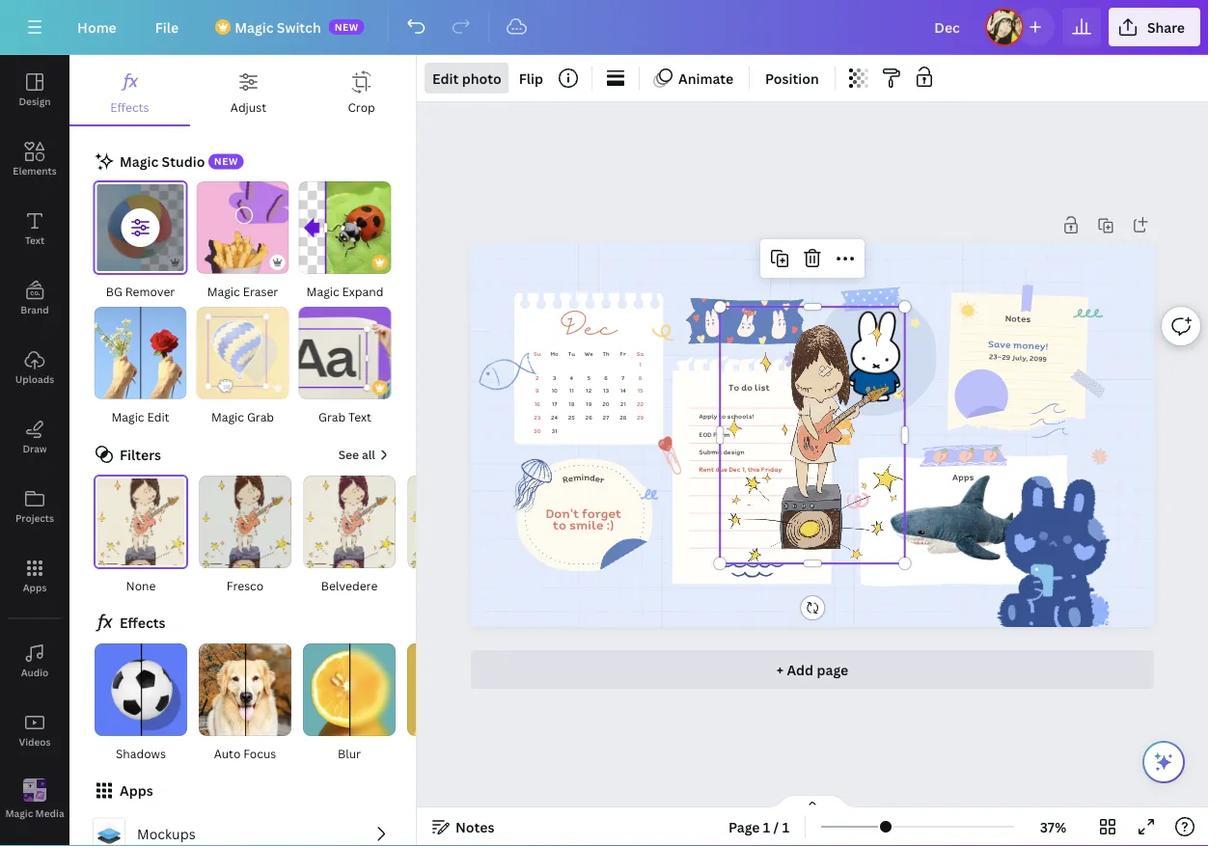 Task type: vqa. For each thing, say whether or not it's contained in the screenshot.
Pink
no



Task type: locate. For each thing, give the bounding box(es) containing it.
29 left july,
[[1002, 352, 1011, 362]]

to right apply
[[719, 411, 726, 421]]

magic expand button
[[298, 180, 392, 302]]

form
[[713, 429, 730, 439]]

duotone
[[429, 745, 478, 761]]

sea wave linear image
[[1029, 403, 1070, 438]]

projects
[[15, 511, 54, 525]]

1 down sa
[[639, 360, 642, 369]]

0 horizontal spatial 29
[[637, 413, 644, 421]]

2
[[536, 374, 539, 382]]

1 horizontal spatial to
[[719, 411, 726, 421]]

1 vertical spatial text
[[348, 409, 372, 425]]

15
[[637, 387, 643, 395]]

shadows button
[[93, 642, 189, 764]]

schools!
[[727, 411, 754, 421]]

magic left 'switch'
[[235, 18, 274, 36]]

magic left expand
[[307, 283, 339, 299]]

r e m i n d e r
[[561, 470, 606, 486]]

notes button
[[425, 812, 502, 842]]

file
[[155, 18, 179, 36]]

1 vertical spatial notes
[[456, 818, 495, 836]]

blur button
[[301, 642, 398, 764]]

magic for magic grab
[[211, 409, 244, 425]]

1 left /
[[763, 818, 770, 836]]

27
[[603, 413, 609, 421]]

1 horizontal spatial text
[[348, 409, 372, 425]]

smile
[[569, 516, 604, 534]]

2 horizontal spatial apps
[[953, 470, 974, 483]]

eraser
[[243, 283, 278, 299]]

1,
[[742, 464, 746, 474]]

17
[[552, 400, 557, 408]]

1 vertical spatial edit
[[147, 409, 169, 425]]

m
[[573, 470, 582, 484]]

crop
[[348, 99, 375, 115]]

0 horizontal spatial grab
[[247, 409, 274, 425]]

21
[[620, 400, 626, 408]]

magic left 'media'
[[5, 807, 33, 820]]

auto
[[214, 745, 241, 761]]

none button
[[93, 475, 189, 596]]

1 inside sa 1 15 29 8 22
[[639, 360, 642, 369]]

audio button
[[0, 626, 69, 696]]

0 vertical spatial edit
[[432, 69, 459, 87]]

1
[[639, 360, 642, 369], [763, 818, 770, 836], [782, 818, 789, 836]]

29 for money!
[[1002, 352, 1011, 362]]

effects up magic studio new
[[110, 99, 149, 115]]

1 horizontal spatial edit
[[432, 69, 459, 87]]

1 horizontal spatial dec
[[729, 464, 741, 474]]

e left i
[[567, 471, 574, 485]]

edit photo button
[[425, 63, 509, 94]]

adjust
[[231, 99, 266, 115]]

new right 'switch'
[[335, 20, 359, 33]]

1 right /
[[782, 818, 789, 836]]

0 horizontal spatial to
[[553, 516, 566, 534]]

grab
[[247, 409, 274, 425], [318, 409, 346, 425]]

videos button
[[0, 696, 69, 765]]

0 vertical spatial notes
[[1005, 311, 1031, 325]]

text up brand button
[[25, 234, 45, 247]]

to inside don't forget to smile :)
[[553, 516, 566, 534]]

0 horizontal spatial 1
[[639, 360, 642, 369]]

1 vertical spatial to
[[553, 516, 566, 534]]

1 horizontal spatial 1
[[763, 818, 770, 836]]

new right studio
[[214, 155, 238, 168]]

don't
[[546, 504, 579, 522]]

bg remover
[[106, 283, 175, 299]]

apply to schools! eod form
[[699, 411, 754, 439]]

magic inside main menu bar
[[235, 18, 274, 36]]

magic inside side panel tab list
[[5, 807, 33, 820]]

Design title text field
[[919, 8, 977, 46]]

see
[[338, 447, 359, 463]]

magic for magic studio new
[[120, 152, 159, 170]]

grab text
[[318, 409, 372, 425]]

e right n
[[594, 471, 602, 485]]

1 horizontal spatial e
[[594, 471, 602, 485]]

edit inside dropdown button
[[432, 69, 459, 87]]

notes up money! at the top of page
[[1005, 311, 1031, 325]]

grab text button
[[298, 306, 392, 428]]

position
[[765, 69, 819, 87]]

8
[[639, 374, 642, 382]]

jellyfish doodle line art image
[[497, 455, 561, 518]]

mo
[[551, 349, 558, 357]]

29 inside sa 1 15 29 8 22
[[637, 413, 644, 421]]

save
[[988, 336, 1011, 351]]

9
[[536, 387, 539, 395]]

magic right magic edit at the left
[[211, 409, 244, 425]]

design
[[19, 95, 51, 108]]

1 horizontal spatial 29
[[1002, 352, 1011, 362]]

animate button
[[648, 63, 741, 94]]

grab up 'see'
[[318, 409, 346, 425]]

0 horizontal spatial apps
[[23, 581, 47, 594]]

31
[[552, 427, 557, 435]]

13
[[603, 387, 609, 395]]

29 down 22
[[637, 413, 644, 421]]

0 horizontal spatial e
[[567, 471, 574, 485]]

29 for 1
[[637, 413, 644, 421]]

0 vertical spatial new
[[335, 20, 359, 33]]

sa 1 15 29 8 22
[[637, 349, 644, 421]]

notes inside button
[[456, 818, 495, 836]]

1 horizontal spatial grab
[[318, 409, 346, 425]]

auto focus button
[[197, 642, 293, 764]]

dec up we
[[561, 313, 617, 346]]

new inside magic studio new
[[214, 155, 238, 168]]

see all button
[[337, 444, 393, 467]]

we
[[585, 349, 593, 357]]

side panel tab list
[[0, 55, 69, 835]]

flip
[[519, 69, 543, 87]]

magic up filters at the bottom left
[[111, 409, 144, 425]]

grab left grab text
[[247, 409, 274, 425]]

29 inside save money! 23-29 july, 2099
[[1002, 352, 1011, 362]]

expand
[[342, 283, 383, 299]]

1 vertical spatial dec
[[729, 464, 741, 474]]

effects down none
[[120, 614, 166, 632]]

dec
[[561, 313, 617, 346], [729, 464, 741, 474]]

forget
[[582, 504, 621, 522]]

edit up filters at the bottom left
[[147, 409, 169, 425]]

bg
[[106, 283, 122, 299]]

0 vertical spatial 29
[[1002, 352, 1011, 362]]

fish doodle line art. sea life decoration.hand drawn fish. fish chalk line art. image
[[474, 349, 538, 397]]

25
[[568, 413, 575, 421]]

0 horizontal spatial edit
[[147, 409, 169, 425]]

magic left studio
[[120, 152, 159, 170]]

effects
[[110, 99, 149, 115], [120, 614, 166, 632]]

magic for magic eraser
[[207, 283, 240, 299]]

0 horizontal spatial text
[[25, 234, 45, 247]]

belvedere
[[321, 577, 378, 593]]

37%
[[1040, 818, 1067, 836]]

design
[[724, 447, 745, 456]]

30
[[534, 427, 541, 435]]

to left smile
[[553, 516, 566, 534]]

0 horizontal spatial new
[[214, 155, 238, 168]]

draw button
[[0, 402, 69, 472]]

edit photo
[[432, 69, 502, 87]]

1 vertical spatial apps
[[23, 581, 47, 594]]

3
[[553, 374, 556, 382]]

0 vertical spatial to
[[719, 411, 726, 421]]

1 vertical spatial 29
[[637, 413, 644, 421]]

0 vertical spatial effects
[[110, 99, 149, 115]]

edit left photo
[[432, 69, 459, 87]]

position button
[[758, 63, 827, 94]]

0 vertical spatial text
[[25, 234, 45, 247]]

0 vertical spatial dec
[[561, 313, 617, 346]]

fresco
[[227, 577, 264, 593]]

text up see all
[[348, 409, 372, 425]]

brand button
[[0, 263, 69, 333]]

1 horizontal spatial apps
[[120, 782, 153, 800]]

1 vertical spatial new
[[214, 155, 238, 168]]

sea waves  icon image
[[720, 563, 784, 578]]

2 vertical spatial apps
[[120, 782, 153, 800]]

magic
[[235, 18, 274, 36], [120, 152, 159, 170], [207, 283, 240, 299], [307, 283, 339, 299], [111, 409, 144, 425], [211, 409, 244, 425], [5, 807, 33, 820]]

notes down duotone
[[456, 818, 495, 836]]

mockups button
[[85, 810, 400, 846]]

1 horizontal spatial new
[[335, 20, 359, 33]]

magic left eraser
[[207, 283, 240, 299]]

6
[[604, 374, 608, 382]]

0 horizontal spatial notes
[[456, 818, 495, 836]]

money!
[[1013, 337, 1049, 353]]

dec left '1,'
[[729, 464, 741, 474]]

37% button
[[1022, 812, 1085, 842]]



Task type: describe. For each thing, give the bounding box(es) containing it.
canva assistant image
[[1152, 751, 1175, 774]]

2 e from the left
[[594, 471, 602, 485]]

list
[[755, 380, 770, 393]]

blur
[[338, 745, 361, 761]]

+ add page
[[777, 661, 849, 679]]

magic eraser button
[[195, 180, 290, 302]]

20
[[602, 400, 610, 408]]

flint button
[[405, 475, 502, 596]]

effects inside button
[[110, 99, 149, 115]]

:)
[[607, 516, 614, 534]]

july,
[[1012, 352, 1028, 363]]

magic eraser
[[207, 283, 278, 299]]

duotone button
[[405, 642, 502, 764]]

photo
[[462, 69, 502, 87]]

fr 14 28 7 21
[[620, 349, 627, 421]]

+
[[777, 661, 784, 679]]

d
[[589, 471, 596, 484]]

edit inside button
[[147, 409, 169, 425]]

save money! 23-29 july, 2099
[[988, 336, 1049, 364]]

su 9 23 2 16 30
[[534, 349, 541, 435]]

page
[[817, 661, 849, 679]]

magic grab
[[211, 409, 274, 425]]

th
[[603, 349, 609, 357]]

crop button
[[307, 55, 416, 124]]

2 horizontal spatial 1
[[782, 818, 789, 836]]

all
[[362, 447, 375, 463]]

n
[[584, 470, 590, 484]]

eod
[[699, 429, 712, 439]]

sa
[[637, 349, 644, 357]]

filters
[[120, 445, 161, 464]]

14
[[620, 387, 626, 395]]

su
[[534, 349, 541, 357]]

bg remover button
[[93, 180, 188, 302]]

focus
[[243, 745, 276, 761]]

18
[[569, 400, 575, 408]]

this
[[748, 464, 760, 474]]

page 1 / 1
[[729, 818, 789, 836]]

mockups
[[137, 825, 196, 844]]

dec inside the "submit design rent due dec 1, this friday"
[[729, 464, 741, 474]]

magic expand
[[307, 283, 383, 299]]

1 vertical spatial effects
[[120, 614, 166, 632]]

magic switch
[[235, 18, 321, 36]]

brand
[[21, 303, 49, 316]]

animate
[[678, 69, 734, 87]]

file button
[[140, 8, 194, 46]]

1 e from the left
[[567, 471, 574, 485]]

flip button
[[511, 63, 551, 94]]

apps button
[[0, 541, 69, 611]]

11
[[569, 387, 574, 395]]

do
[[742, 380, 753, 393]]

magic for magic edit
[[111, 409, 144, 425]]

magic edit button
[[93, 306, 188, 428]]

cute pastel hand drawn doodle line image
[[651, 318, 680, 346]]

elements
[[13, 164, 57, 177]]

draw
[[23, 442, 47, 455]]

1 grab from the left
[[247, 409, 274, 425]]

home link
[[62, 8, 132, 46]]

flint
[[441, 577, 466, 593]]

text inside side panel tab list
[[25, 234, 45, 247]]

projects button
[[0, 472, 69, 541]]

28
[[620, 413, 627, 421]]

magic for magic switch
[[235, 18, 274, 36]]

to do list
[[729, 380, 770, 393]]

due
[[716, 464, 728, 474]]

2 grab from the left
[[318, 409, 346, 425]]

studio
[[162, 152, 205, 170]]

see all
[[338, 447, 375, 463]]

/
[[774, 818, 779, 836]]

effects button
[[69, 55, 190, 124]]

submit
[[699, 447, 722, 456]]

text button
[[0, 194, 69, 263]]

1 for sa
[[639, 360, 642, 369]]

0 horizontal spatial dec
[[561, 313, 617, 346]]

to inside apply to schools! eod form
[[719, 411, 726, 421]]

new inside main menu bar
[[335, 20, 359, 33]]

10 24 3 17 31
[[551, 374, 558, 435]]

to
[[729, 380, 739, 393]]

0 vertical spatial apps
[[953, 470, 974, 483]]

fr
[[620, 349, 626, 357]]

media
[[35, 807, 64, 820]]

19
[[586, 400, 592, 408]]

design button
[[0, 55, 69, 124]]

5
[[587, 374, 591, 382]]

add
[[787, 661, 814, 679]]

23-
[[989, 351, 1002, 362]]

page
[[729, 818, 760, 836]]

1 for page
[[763, 818, 770, 836]]

switch
[[277, 18, 321, 36]]

magic for magic media
[[5, 807, 33, 820]]

home
[[77, 18, 117, 36]]

1 horizontal spatial notes
[[1005, 311, 1031, 325]]

videos
[[19, 735, 51, 748]]

show pages image
[[766, 794, 859, 810]]

23
[[534, 413, 541, 421]]

apps inside 'apps' button
[[23, 581, 47, 594]]

magic edit
[[111, 409, 169, 425]]

7
[[622, 374, 625, 382]]

+ add page button
[[471, 651, 1154, 689]]

magic for magic expand
[[307, 283, 339, 299]]

12
[[586, 387, 592, 395]]

main menu bar
[[0, 0, 1208, 55]]

share button
[[1109, 8, 1201, 46]]



